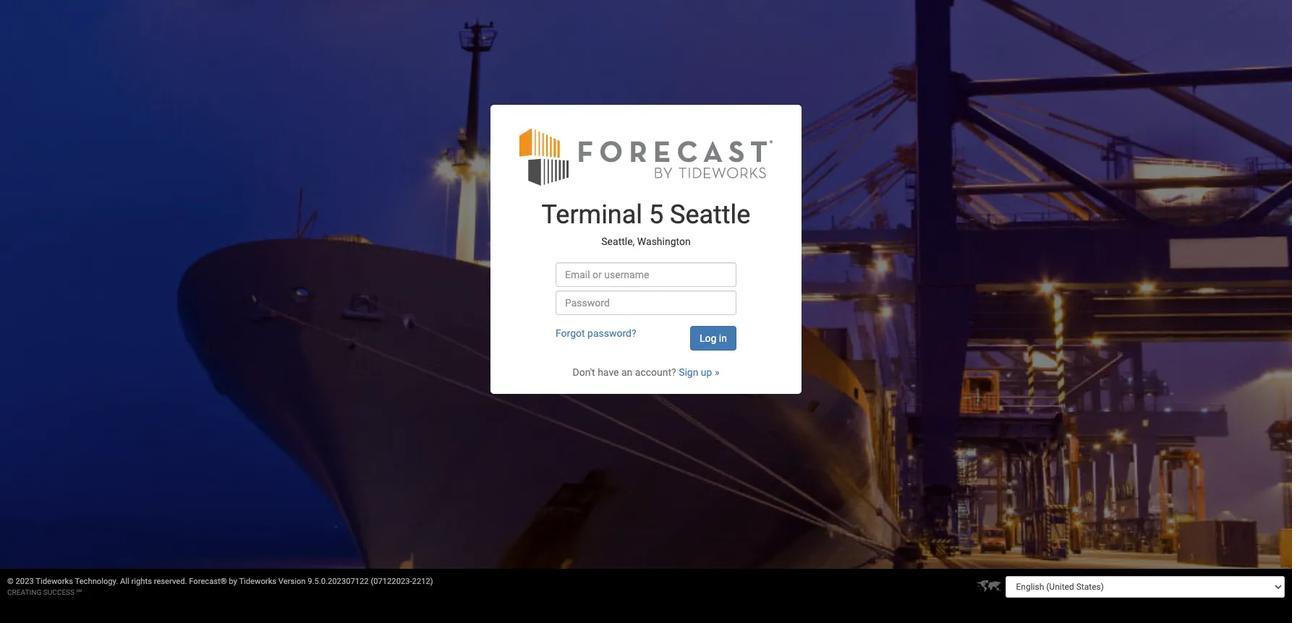 Task type: locate. For each thing, give the bounding box(es) containing it.
0 horizontal spatial tideworks
[[36, 577, 73, 587]]

sign up » link
[[679, 367, 720, 378]]

1 horizontal spatial tideworks
[[239, 577, 277, 587]]

tideworks up success
[[36, 577, 73, 587]]

rights
[[131, 577, 152, 587]]

© 2023 tideworks technology. all rights reserved. forecast® by tideworks version 9.5.0.202307122 (07122023-2212) creating success ℠
[[7, 577, 433, 597]]

2212)
[[412, 577, 433, 587]]

2023
[[16, 577, 34, 587]]

(07122023-
[[371, 577, 412, 587]]

Password password field
[[556, 291, 737, 315]]

up
[[701, 367, 712, 378]]

»
[[715, 367, 720, 378]]

tideworks right by
[[239, 577, 277, 587]]

reserved.
[[154, 577, 187, 587]]

don't
[[573, 367, 595, 378]]

by
[[229, 577, 237, 587]]

have
[[598, 367, 619, 378]]

tideworks
[[36, 577, 73, 587], [239, 577, 277, 587]]

creating
[[7, 589, 41, 597]]

5
[[649, 200, 664, 230]]

log
[[700, 333, 717, 344]]

password?
[[588, 328, 637, 339]]

version
[[278, 577, 306, 587]]



Task type: vqa. For each thing, say whether or not it's contained in the screenshot.
(07122023-
yes



Task type: describe. For each thing, give the bounding box(es) containing it.
forgot
[[556, 328, 585, 339]]

technology.
[[75, 577, 118, 587]]

washington
[[637, 236, 691, 248]]

seattle
[[670, 200, 751, 230]]

forecast® by tideworks image
[[520, 126, 773, 187]]

in
[[719, 333, 727, 344]]

sign
[[679, 367, 699, 378]]

an
[[622, 367, 633, 378]]

terminal 5 seattle seattle, washington
[[542, 200, 751, 248]]

℠
[[76, 589, 82, 597]]

forgot password? log in
[[556, 328, 727, 344]]

don't have an account? sign up »
[[573, 367, 720, 378]]

success
[[43, 589, 75, 597]]

forecast®
[[189, 577, 227, 587]]

terminal
[[542, 200, 643, 230]]

all
[[120, 577, 129, 587]]

seattle,
[[602, 236, 635, 248]]

2 tideworks from the left
[[239, 577, 277, 587]]

Email or username text field
[[556, 263, 737, 287]]

1 tideworks from the left
[[36, 577, 73, 587]]

©
[[7, 577, 14, 587]]

account?
[[635, 367, 676, 378]]

9.5.0.202307122
[[308, 577, 369, 587]]

forgot password? link
[[556, 328, 637, 339]]

log in button
[[690, 326, 737, 351]]



